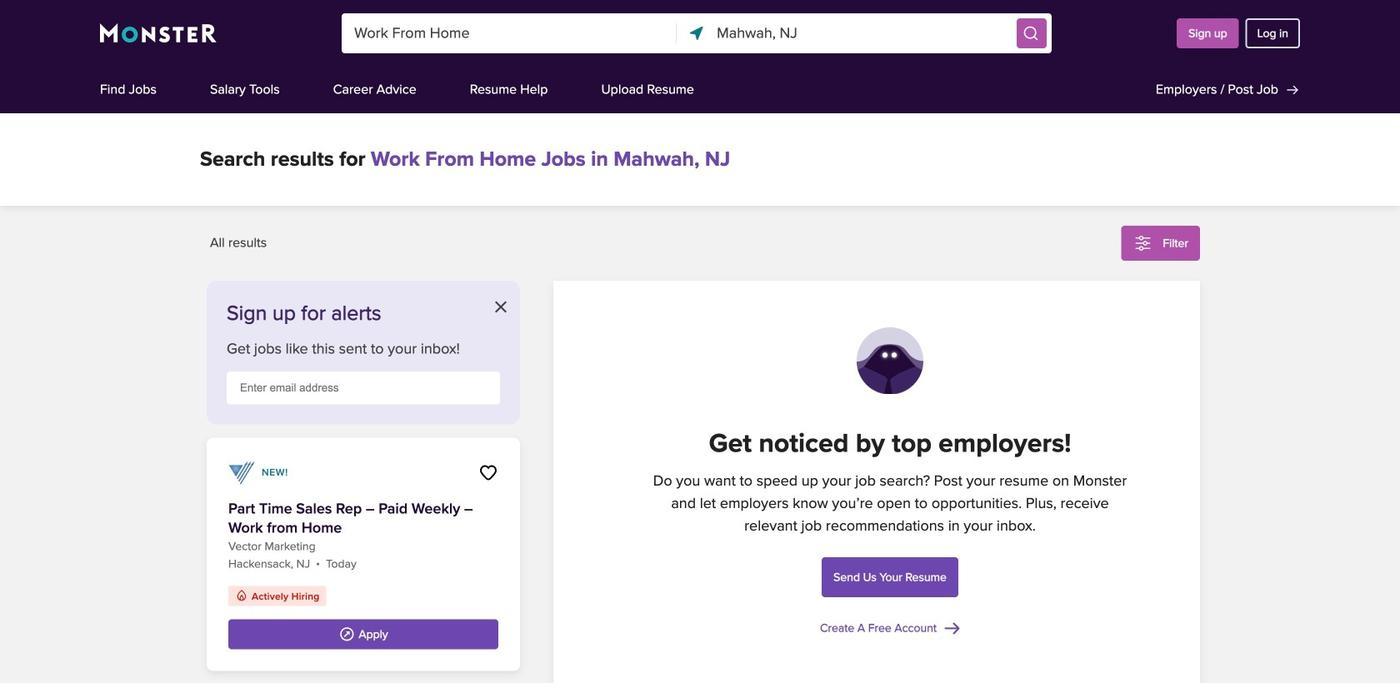 Task type: vqa. For each thing, say whether or not it's contained in the screenshot.
PART TIME SALES REP – PAID WEEKLY – WORK FROM HOME AT VECTOR MARKETING element
yes



Task type: locate. For each thing, give the bounding box(es) containing it.
part time sales rep – paid weekly – work from home at vector marketing element
[[207, 438, 520, 671]]

filter image
[[1133, 233, 1153, 253], [1133, 233, 1153, 253]]

save this job image
[[478, 463, 498, 483]]

email address email field
[[227, 372, 500, 405]]

close image
[[495, 301, 507, 313]]

Enter location or "remote" search field
[[717, 13, 1012, 53]]



Task type: describe. For each thing, give the bounding box(es) containing it.
monster image
[[100, 23, 217, 43]]

disable reverse geolocation image
[[688, 24, 706, 43]]

Search jobs, keywords, companies search field
[[342, 13, 677, 53]]

vector marketing logo image
[[228, 460, 255, 486]]

search image
[[1023, 25, 1039, 42]]



